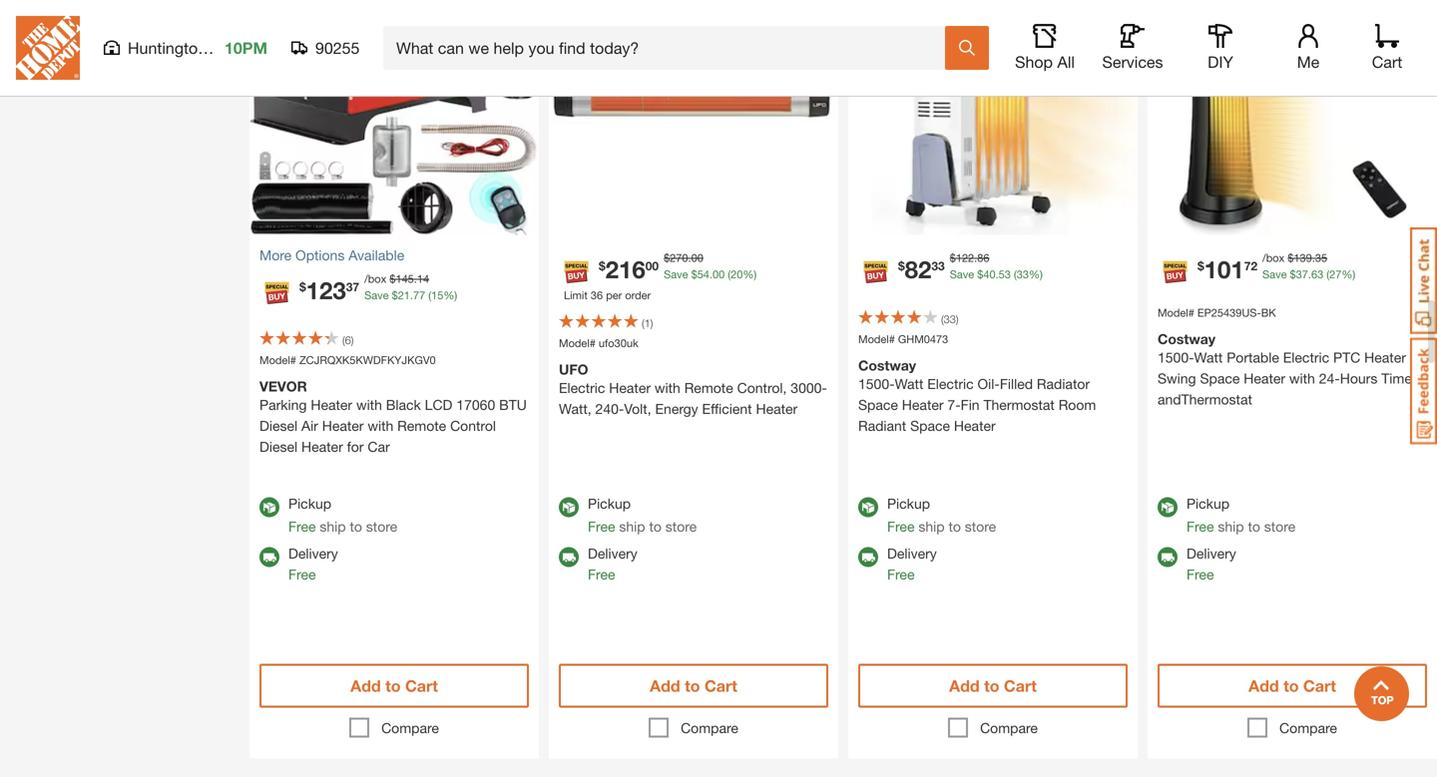 Task type: locate. For each thing, give the bounding box(es) containing it.
2 available for pickup image from the left
[[1158, 497, 1178, 517]]

/box right 72 at the top right of the page
[[1262, 251, 1285, 264]]

black
[[386, 397, 421, 413]]

%) right 77
[[443, 289, 457, 302]]

costway inside costway 1500-watt electric oil-filled radiator space heater 7-fin thermostat room radiant space heater
[[858, 357, 916, 374]]

with
[[1289, 370, 1315, 387], [655, 380, 680, 396], [356, 397, 382, 413], [368, 418, 393, 434]]

0 horizontal spatial remote
[[397, 418, 446, 434]]

1500- inside the costway 1500-watt portable electric ptc heater swing space heater with 24-hours timer andthermostat
[[1158, 349, 1194, 366]]

270
[[670, 251, 688, 264]]

( up model# zcjrqxk5kwdfkyjkgv0
[[342, 334, 345, 347]]

4 add to cart button from the left
[[1158, 664, 1427, 708]]

available shipping image
[[559, 547, 579, 567]]

watt up swing
[[1194, 349, 1223, 366]]

ptc
[[1333, 349, 1360, 366]]

cart link
[[1365, 24, 1409, 72]]

diesel
[[259, 418, 297, 434], [259, 439, 297, 455]]

model# ufo30uk
[[559, 337, 638, 350]]

$
[[664, 251, 670, 264], [950, 251, 956, 264], [1288, 251, 1294, 264], [599, 259, 605, 273], [898, 259, 905, 273], [1198, 259, 1204, 273], [691, 268, 697, 281], [977, 268, 983, 281], [1290, 268, 1296, 281], [390, 272, 396, 285], [299, 280, 306, 294], [392, 289, 398, 302]]

remote up efficient
[[684, 380, 733, 396]]

$ 123 37
[[299, 276, 359, 304]]

%) inside /box $ 139 . 35 save $ 37 . 63 ( 27 %)
[[1342, 268, 1355, 281]]

$ inside $ 123 37
[[299, 280, 306, 294]]

2 available shipping image from the left
[[858, 547, 878, 567]]

delivery for 82
[[887, 545, 937, 562]]

with up car
[[368, 418, 393, 434]]

2 available for pickup image from the left
[[858, 497, 878, 517]]

77
[[413, 289, 425, 302]]

1 horizontal spatial )
[[650, 317, 653, 330]]

model# left ghm0473
[[858, 333, 895, 346]]

00 left 270
[[645, 259, 659, 273]]

pickup for 101
[[1187, 495, 1230, 512]]

1500- up swing
[[1158, 349, 1194, 366]]

space
[[1200, 370, 1240, 387], [858, 397, 898, 413], [910, 418, 950, 434]]

$ left '20'
[[691, 268, 697, 281]]

0 vertical spatial remote
[[684, 380, 733, 396]]

electric up 24-
[[1283, 349, 1329, 366]]

4 ship from the left
[[1218, 518, 1244, 535]]

free for available for pickup icon related to 101
[[1187, 518, 1214, 535]]

0 vertical spatial costway
[[1158, 331, 1216, 347]]

remote inside ufo electric heater with remote control, 3000- watt, 240-volt, energy efficient heater
[[684, 380, 733, 396]]

4 delivery free from the left
[[1187, 545, 1236, 583]]

37 down more options available
[[346, 280, 359, 294]]

0 horizontal spatial available for pickup image
[[559, 497, 579, 517]]

costway for costway 1500-watt electric oil-filled radiator space heater 7-fin thermostat room radiant space heater
[[858, 357, 916, 374]]

with left 24-
[[1289, 370, 1315, 387]]

available shipping image
[[259, 547, 279, 567], [858, 547, 878, 567], [1158, 547, 1178, 567]]

control,
[[737, 380, 787, 396]]

1 horizontal spatial watt
[[1194, 349, 1223, 366]]

parking heater with black lcd 17060 btu diesel air heater with remote control diesel heater for car image
[[249, 0, 539, 235]]

add to cart for 82
[[949, 677, 1037, 696]]

$ down 145
[[392, 289, 398, 302]]

cart
[[1372, 52, 1402, 71], [405, 677, 438, 696], [704, 677, 737, 696], [1004, 677, 1037, 696], [1303, 677, 1336, 696]]

space inside the costway 1500-watt portable electric ptc heater swing space heater with 24-hours timer andthermostat
[[1200, 370, 1240, 387]]

costway inside the costway 1500-watt portable electric ptc heater swing space heater with 24-hours timer andthermostat
[[1158, 331, 1216, 347]]

model# up ufo
[[559, 337, 596, 350]]

)
[[956, 313, 959, 326], [650, 317, 653, 330], [351, 334, 354, 347]]

0 horizontal spatial /box
[[364, 272, 386, 285]]

available for pickup image for 216
[[559, 497, 579, 517]]

swing
[[1158, 370, 1196, 387]]

$ left 86 on the right top of page
[[950, 251, 956, 264]]

/box inside /box $ 145 . 14 save $ 21 . 77 ( 15 %)
[[364, 272, 386, 285]]

33 inside $ 82 33
[[931, 259, 945, 273]]

save inside $ 270 . 00 save $ 54 . 00 ( 20 %) limit 36 per order
[[664, 268, 688, 281]]

33 left 122
[[931, 259, 945, 273]]

3000-
[[791, 380, 827, 396]]

electric up 7-
[[927, 376, 974, 392]]

air
[[301, 418, 318, 434]]

1 compare from the left
[[381, 720, 439, 736]]

save down 270
[[664, 268, 688, 281]]

40
[[983, 268, 996, 281]]

( inside /box $ 145 . 14 save $ 21 . 77 ( 15 %)
[[428, 289, 431, 302]]

1 available for pickup image from the left
[[559, 497, 579, 517]]

available for pickup image for available shipping image for 82
[[858, 497, 878, 517]]

1 horizontal spatial costway
[[1158, 331, 1216, 347]]

( right the 53
[[1014, 268, 1017, 281]]

$ down options
[[299, 280, 306, 294]]

%) right "54"
[[743, 268, 757, 281]]

$ left 122
[[898, 259, 905, 273]]

24-
[[1319, 370, 1340, 387]]

3 available shipping image from the left
[[1158, 547, 1178, 567]]

4 pickup free ship to store from the left
[[1187, 495, 1295, 535]]

2 add from the left
[[650, 677, 680, 696]]

pickup free ship to store
[[288, 495, 397, 535], [588, 495, 697, 535], [887, 495, 996, 535], [1187, 495, 1295, 535]]

2 add to cart from the left
[[650, 677, 737, 696]]

room
[[1059, 397, 1096, 413]]

$ down more options available link
[[390, 272, 396, 285]]

1 vertical spatial watt
[[895, 376, 923, 392]]

save left '21'
[[364, 289, 389, 302]]

pickup free ship to store for 82
[[887, 495, 996, 535]]

1 vertical spatial space
[[858, 397, 898, 413]]

1 vertical spatial /box
[[364, 272, 386, 285]]

add
[[350, 677, 381, 696], [650, 677, 680, 696], [949, 677, 980, 696], [1249, 677, 1279, 696]]

ufo30uk
[[599, 337, 638, 350]]

vevor parking heater with black lcd 17060 btu diesel air heater with remote control diesel heater for car
[[259, 378, 527, 455]]

volt,
[[624, 401, 651, 417]]

0 vertical spatial 1500-
[[1158, 349, 1194, 366]]

the home depot logo image
[[16, 16, 80, 80]]

with up energy
[[655, 380, 680, 396]]

ship
[[320, 518, 346, 535], [619, 518, 645, 535], [918, 518, 945, 535], [1218, 518, 1244, 535]]

/box
[[1262, 251, 1285, 264], [364, 272, 386, 285]]

0 vertical spatial diesel
[[259, 418, 297, 434]]

1 horizontal spatial electric
[[927, 376, 974, 392]]

00 inside $ 216 00
[[645, 259, 659, 273]]

watt down model# ghm0473
[[895, 376, 923, 392]]

diy button
[[1189, 24, 1252, 72]]

%) inside /box $ 145 . 14 save $ 21 . 77 ( 15 %)
[[443, 289, 457, 302]]

model#
[[1158, 306, 1194, 319], [858, 333, 895, 346], [559, 337, 596, 350], [259, 354, 296, 367]]

4 add from the left
[[1249, 677, 1279, 696]]

4 compare from the left
[[1279, 720, 1337, 736]]

4 add to cart from the left
[[1249, 677, 1336, 696]]

1 vertical spatial diesel
[[259, 439, 297, 455]]

live chat image
[[1410, 228, 1437, 334]]

00 up "54"
[[691, 251, 703, 264]]

free for available for pickup icon for 216
[[588, 518, 615, 535]]

store for 216
[[665, 518, 697, 535]]

1 horizontal spatial /box
[[1262, 251, 1285, 264]]

add for 82
[[949, 677, 980, 696]]

space down 7-
[[910, 418, 950, 434]]

heater left 7-
[[902, 397, 944, 413]]

1 delivery from the left
[[288, 545, 338, 562]]

2 compare from the left
[[681, 720, 738, 736]]

free for available for pickup image associated with available shipping image for 82
[[887, 518, 915, 535]]

timer
[[1381, 370, 1417, 387]]

$ inside $ 216 00
[[599, 259, 605, 273]]

watt inside the costway 1500-watt portable electric ptc heater swing space heater with 24-hours timer andthermostat
[[1194, 349, 1223, 366]]

3 pickup from the left
[[887, 495, 930, 512]]

4 pickup from the left
[[1187, 495, 1230, 512]]

0 vertical spatial space
[[1200, 370, 1240, 387]]

1500- up radiant
[[858, 376, 895, 392]]

heater up air
[[311, 397, 352, 413]]

3 store from the left
[[965, 518, 996, 535]]

4 store from the left
[[1264, 518, 1295, 535]]

33 right the 53
[[1017, 268, 1029, 281]]

0 horizontal spatial electric
[[559, 380, 605, 396]]

1 horizontal spatial 37
[[1296, 268, 1308, 281]]

1 available for pickup image from the left
[[259, 497, 279, 517]]

1 vertical spatial 1500-
[[858, 376, 895, 392]]

2 horizontal spatial electric
[[1283, 349, 1329, 366]]

0 horizontal spatial watt
[[895, 376, 923, 392]]

cart for 82
[[1004, 677, 1037, 696]]

1 horizontal spatial space
[[910, 418, 950, 434]]

model# up vevor
[[259, 354, 296, 367]]

/box $ 139 . 35 save $ 37 . 63 ( 27 %)
[[1262, 251, 1355, 281]]

( right 77
[[428, 289, 431, 302]]

122
[[956, 251, 974, 264]]

(watts)
[[89, 36, 134, 53]]

0 horizontal spatial available shipping image
[[259, 547, 279, 567]]

1 horizontal spatial available for pickup image
[[858, 497, 878, 517]]

cart inside cart link
[[1372, 52, 1402, 71]]

costway
[[1158, 331, 1216, 347], [858, 357, 916, 374]]

3 ship from the left
[[918, 518, 945, 535]]

heater
[[1364, 349, 1406, 366], [1244, 370, 1285, 387], [609, 380, 651, 396], [311, 397, 352, 413], [902, 397, 944, 413], [756, 401, 798, 417], [322, 418, 364, 434], [954, 418, 996, 434], [301, 439, 343, 455]]

72
[[1244, 259, 1257, 273]]

33 up ghm0473
[[944, 313, 956, 326]]

.
[[688, 251, 691, 264], [974, 251, 977, 264], [1312, 251, 1315, 264], [709, 268, 713, 281], [996, 268, 999, 281], [1308, 268, 1311, 281], [414, 272, 417, 285], [410, 289, 413, 302]]

1500- inside costway 1500-watt electric oil-filled radiator space heater 7-fin thermostat room radiant space heater
[[858, 376, 895, 392]]

save inside /box $ 139 . 35 save $ 37 . 63 ( 27 %)
[[1262, 268, 1287, 281]]

save down 122
[[950, 268, 974, 281]]

available for pickup image
[[559, 497, 579, 517], [1158, 497, 1178, 517]]

shop all
[[1015, 52, 1075, 71]]

btu
[[499, 397, 527, 413]]

wattage
[[30, 36, 85, 53]]

2 pickup free ship to store from the left
[[588, 495, 697, 535]]

save right 72 at the top right of the page
[[1262, 268, 1287, 281]]

electric
[[1283, 349, 1329, 366], [927, 376, 974, 392], [559, 380, 605, 396]]

1 vertical spatial costway
[[858, 357, 916, 374]]

cart for 216
[[704, 677, 737, 696]]

2 ship from the left
[[619, 518, 645, 535]]

heater up the "volt,"
[[609, 380, 651, 396]]

3 delivery from the left
[[887, 545, 937, 562]]

2 delivery from the left
[[588, 545, 637, 562]]

%) right "63"
[[1342, 268, 1355, 281]]

$ up the 36
[[599, 259, 605, 273]]

0 horizontal spatial 37
[[346, 280, 359, 294]]

2 horizontal spatial space
[[1200, 370, 1240, 387]]

) for 82
[[956, 313, 959, 326]]

20
[[731, 268, 743, 281]]

heater down portable
[[1244, 370, 1285, 387]]

37 left "63"
[[1296, 268, 1308, 281]]

( 6 )
[[342, 334, 354, 347]]

0 vertical spatial watt
[[1194, 349, 1223, 366]]

vevor
[[259, 378, 307, 395]]

to
[[350, 518, 362, 535], [649, 518, 662, 535], [948, 518, 961, 535], [1248, 518, 1260, 535], [385, 677, 401, 696], [685, 677, 700, 696], [984, 677, 999, 696], [1283, 677, 1299, 696]]

00 right "54"
[[713, 268, 725, 281]]

1 vertical spatial remote
[[397, 418, 446, 434]]

27
[[1329, 268, 1342, 281]]

costway down model# ghm0473
[[858, 357, 916, 374]]

3 pickup free ship to store from the left
[[887, 495, 996, 535]]

add to cart
[[350, 677, 438, 696], [650, 677, 737, 696], [949, 677, 1037, 696], [1249, 677, 1336, 696]]

/box inside /box $ 139 . 35 save $ 37 . 63 ( 27 %)
[[1262, 251, 1285, 264]]

( right "54"
[[728, 268, 731, 281]]

efficient
[[702, 401, 752, 417]]

remote down lcd
[[397, 418, 446, 434]]

ufo electric heater with remote control, 3000- watt, 240-volt, energy efficient heater
[[559, 361, 827, 417]]

store
[[366, 518, 397, 535], [665, 518, 697, 535], [965, 518, 996, 535], [1264, 518, 1295, 535]]

2 delivery free from the left
[[588, 545, 637, 583]]

compare
[[381, 720, 439, 736], [681, 720, 738, 736], [980, 720, 1038, 736], [1279, 720, 1337, 736]]

4 delivery from the left
[[1187, 545, 1236, 562]]

17060
[[456, 397, 495, 413]]

remote
[[684, 380, 733, 396], [397, 418, 446, 434]]

1 horizontal spatial 1500-
[[1158, 349, 1194, 366]]

%) right the 53
[[1029, 268, 1043, 281]]

1 horizontal spatial remote
[[684, 380, 733, 396]]

0 horizontal spatial 1500-
[[858, 376, 895, 392]]

add for 101
[[1249, 677, 1279, 696]]

more options available
[[259, 247, 404, 263]]

1 horizontal spatial available for pickup image
[[1158, 497, 1178, 517]]

1 diesel from the top
[[259, 418, 297, 434]]

$ up model# ep25439us-bk
[[1198, 259, 1204, 273]]

ufo
[[559, 361, 588, 378]]

model# for model# zcjrqxk5kwdfkyjkgv0
[[259, 354, 296, 367]]

2 horizontal spatial 00
[[713, 268, 725, 281]]

me
[[1297, 52, 1320, 71]]

3 add from the left
[[949, 677, 980, 696]]

save
[[664, 268, 688, 281], [950, 268, 974, 281], [1262, 268, 1287, 281], [364, 289, 389, 302]]

) for 216
[[650, 317, 653, 330]]

free for available for pickup image for first available shipping image from left
[[288, 518, 316, 535]]

1500-
[[1158, 349, 1194, 366], [858, 376, 895, 392]]

heater down air
[[301, 439, 343, 455]]

delivery free
[[288, 545, 338, 583], [588, 545, 637, 583], [887, 545, 937, 583], [1187, 545, 1236, 583]]

2 add to cart button from the left
[[559, 664, 828, 708]]

heater up for
[[322, 418, 364, 434]]

ghm0473
[[898, 333, 948, 346]]

remote inside vevor parking heater with black lcd 17060 btu diesel air heater with remote control diesel heater for car
[[397, 418, 446, 434]]

0 horizontal spatial costway
[[858, 357, 916, 374]]

heater down "control,"
[[756, 401, 798, 417]]

available for pickup image for first available shipping image from left
[[259, 497, 279, 517]]

pickup free ship to store for 216
[[588, 495, 697, 535]]

2 horizontal spatial )
[[956, 313, 959, 326]]

0 horizontal spatial available for pickup image
[[259, 497, 279, 517]]

watt
[[1194, 349, 1223, 366], [895, 376, 923, 392]]

costway down model# ep25439us-bk
[[1158, 331, 1216, 347]]

1 add to cart from the left
[[350, 677, 438, 696]]

1 add to cart button from the left
[[259, 664, 529, 708]]

( right "63"
[[1327, 268, 1329, 281]]

2 vertical spatial space
[[910, 418, 950, 434]]

free for first available shipping image from left
[[288, 566, 316, 583]]

3 delivery free from the left
[[887, 545, 937, 583]]

3 compare from the left
[[980, 720, 1038, 736]]

37
[[1296, 268, 1308, 281], [346, 280, 359, 294]]

park
[[211, 38, 244, 57]]

$ 122 . 86 save $ 40 . 53 ( 33 %)
[[950, 251, 1043, 281]]

2 horizontal spatial available shipping image
[[1158, 547, 1178, 567]]

/box down available
[[364, 272, 386, 285]]

watt inside costway 1500-watt electric oil-filled radiator space heater 7-fin thermostat room radiant space heater
[[895, 376, 923, 392]]

0 vertical spatial /box
[[1262, 251, 1285, 264]]

electric down ufo
[[559, 380, 605, 396]]

33 inside $ 122 . 86 save $ 40 . 53 ( 33 %)
[[1017, 268, 1029, 281]]

heater up timer
[[1364, 349, 1406, 366]]

cart for 101
[[1303, 677, 1336, 696]]

free
[[288, 518, 316, 535], [588, 518, 615, 535], [887, 518, 915, 535], [1187, 518, 1214, 535], [288, 566, 316, 583], [588, 566, 615, 583], [887, 566, 915, 583], [1187, 566, 1214, 583]]

delivery free for 82
[[887, 545, 937, 583]]

0 horizontal spatial 00
[[645, 259, 659, 273]]

2 pickup from the left
[[588, 495, 631, 512]]

3 add to cart from the left
[[949, 677, 1037, 696]]

add for 216
[[650, 677, 680, 696]]

1 pickup from the left
[[288, 495, 331, 512]]

space up andthermostat
[[1200, 370, 1240, 387]]

available for pickup image
[[259, 497, 279, 517], [858, 497, 878, 517]]

3 add to cart button from the left
[[858, 664, 1128, 708]]

pickup for 82
[[887, 495, 930, 512]]

costway 1500-watt electric oil-filled radiator space heater 7-fin thermostat room radiant space heater
[[858, 357, 1096, 434]]

model# left the ep25439us-
[[1158, 306, 1194, 319]]

available
[[349, 247, 404, 263]]

add to cart button
[[259, 664, 529, 708], [559, 664, 828, 708], [858, 664, 1128, 708], [1158, 664, 1427, 708]]

radiator
[[1037, 376, 1090, 392]]

1 horizontal spatial available shipping image
[[858, 547, 878, 567]]

space up radiant
[[858, 397, 898, 413]]

2 store from the left
[[665, 518, 697, 535]]

$ 270 . 00 save $ 54 . 00 ( 20 %) limit 36 per order
[[564, 251, 757, 302]]

$ inside $ 82 33
[[898, 259, 905, 273]]



Task type: vqa. For each thing, say whether or not it's contained in the screenshot.
Remote to the bottom
yes



Task type: describe. For each thing, give the bounding box(es) containing it.
1
[[644, 317, 650, 330]]

huntington
[[128, 38, 207, 57]]

0 horizontal spatial space
[[858, 397, 898, 413]]

10pm
[[225, 38, 267, 57]]

parking
[[259, 397, 307, 413]]

ship for 82
[[918, 518, 945, 535]]

diy
[[1208, 52, 1233, 71]]

1 add from the left
[[350, 677, 381, 696]]

add to cart button for 216
[[559, 664, 828, 708]]

( inside /box $ 139 . 35 save $ 37 . 63 ( 27 %)
[[1327, 268, 1329, 281]]

all
[[1057, 52, 1075, 71]]

1 delivery free from the left
[[288, 545, 338, 583]]

$ 216 00
[[599, 255, 659, 283]]

bk
[[1261, 306, 1276, 319]]

energy
[[655, 401, 698, 417]]

electric inside ufo electric heater with remote control, 3000- watt, 240-volt, energy efficient heater
[[559, 380, 605, 396]]

ship for 216
[[619, 518, 645, 535]]

2 diesel from the top
[[259, 439, 297, 455]]

$ 82 33
[[898, 255, 945, 283]]

wattage (watts)
[[30, 36, 134, 53]]

watt for heater
[[895, 376, 923, 392]]

delivery for 101
[[1187, 545, 1236, 562]]

save inside $ 122 . 86 save $ 40 . 53 ( 33 %)
[[950, 268, 974, 281]]

store for 101
[[1264, 518, 1295, 535]]

lcd
[[425, 397, 452, 413]]

1 available shipping image from the left
[[259, 547, 279, 567]]

0 horizontal spatial )
[[351, 334, 354, 347]]

$ inside $ 101 72
[[1198, 259, 1204, 273]]

21
[[398, 289, 410, 302]]

delivery free for 101
[[1187, 545, 1236, 583]]

%) inside $ 270 . 00 save $ 54 . 00 ( 20 %) limit 36 per order
[[743, 268, 757, 281]]

35
[[1315, 251, 1327, 264]]

watt,
[[559, 401, 591, 417]]

save inside /box $ 145 . 14 save $ 21 . 77 ( 15 %)
[[364, 289, 389, 302]]

for
[[347, 439, 364, 455]]

feedback link image
[[1410, 337, 1437, 445]]

model# for model# ghm0473
[[858, 333, 895, 346]]

123
[[306, 276, 346, 304]]

63
[[1311, 268, 1323, 281]]

add to cart button for 82
[[858, 664, 1128, 708]]

electric inside the costway 1500-watt portable electric ptc heater swing space heater with 24-hours timer andthermostat
[[1283, 349, 1329, 366]]

ship for 101
[[1218, 518, 1244, 535]]

What can we help you find today? search field
[[396, 27, 944, 69]]

add to cart for 101
[[1249, 677, 1336, 696]]

( 33 )
[[941, 313, 959, 326]]

watt for space
[[1194, 349, 1223, 366]]

oil-
[[978, 376, 1000, 392]]

( 1 )
[[642, 317, 653, 330]]

model# ep25439us-bk
[[1158, 306, 1276, 319]]

( up ghm0473
[[941, 313, 944, 326]]

compare for 101
[[1279, 720, 1337, 736]]

shop
[[1015, 52, 1053, 71]]

( inside $ 270 . 00 save $ 54 . 00 ( 20 %) limit 36 per order
[[728, 268, 731, 281]]

limit
[[564, 289, 588, 302]]

costway 1500-watt portable electric ptc heater swing space heater with 24-hours timer andthermostat
[[1158, 331, 1417, 408]]

$ right $ 216 00
[[664, 251, 670, 264]]

( inside $ 122 . 86 save $ 40 . 53 ( 33 %)
[[1014, 268, 1017, 281]]

with left black
[[356, 397, 382, 413]]

1500-watt electric oil-filled radiator space heater 7-fin thermostat room radiant space heater image
[[848, 0, 1138, 235]]

available for pickup image for 101
[[1158, 497, 1178, 517]]

1 pickup free ship to store from the left
[[288, 495, 397, 535]]

radiant
[[858, 418, 906, 434]]

/box for 101
[[1262, 251, 1285, 264]]

pickup for 216
[[588, 495, 631, 512]]

1500-watt portable electric ptc heater swing space heater with 24-hours timer andthermostat image
[[1148, 0, 1437, 235]]

139
[[1294, 251, 1312, 264]]

14
[[417, 272, 429, 285]]

7-
[[947, 397, 961, 413]]

add to cart button for 101
[[1158, 664, 1427, 708]]

shop all button
[[1013, 24, 1077, 72]]

6
[[345, 334, 351, 347]]

1 store from the left
[[366, 518, 397, 535]]

portable
[[1227, 349, 1279, 366]]

free for available shipping image for 82
[[887, 566, 915, 583]]

filled
[[1000, 376, 1033, 392]]

/box $ 145 . 14 save $ 21 . 77 ( 15 %)
[[364, 272, 457, 302]]

compare for 216
[[681, 720, 738, 736]]

free for available shipping icon
[[588, 566, 615, 583]]

1 ship from the left
[[320, 518, 346, 535]]

electric inside costway 1500-watt electric oil-filled radiator space heater 7-fin thermostat room radiant space heater
[[927, 376, 974, 392]]

pickup free ship to store for 101
[[1187, 495, 1295, 535]]

37 inside $ 123 37
[[346, 280, 359, 294]]

model# for model# ep25439us-bk
[[1158, 306, 1194, 319]]

fin
[[961, 397, 980, 413]]

90255 button
[[291, 38, 360, 58]]

1500- for 1500-watt portable electric ptc heater swing space heater with 24-hours timer andthermostat
[[1158, 349, 1194, 366]]

1500- for 1500-watt electric oil-filled radiator space heater 7-fin thermostat room radiant space heater
[[858, 376, 895, 392]]

37 inside /box $ 139 . 35 save $ 37 . 63 ( 27 %)
[[1296, 268, 1308, 281]]

1 horizontal spatial 00
[[691, 251, 703, 264]]

216
[[605, 255, 645, 283]]

services
[[1102, 52, 1163, 71]]

zcjrqxk5kwdfkyjkgv0
[[299, 354, 436, 367]]

available shipping image for 101
[[1158, 547, 1178, 567]]

heater down "fin"
[[954, 418, 996, 434]]

145
[[396, 272, 414, 285]]

model# zcjrqxk5kwdfkyjkgv0
[[259, 354, 436, 367]]

huntington park
[[128, 38, 244, 57]]

order
[[625, 289, 651, 302]]

more options available link
[[259, 245, 529, 266]]

free for available shipping image corresponding to 101
[[1187, 566, 1214, 583]]

ep25439us-
[[1197, 306, 1261, 319]]

$ left 35
[[1288, 251, 1294, 264]]

54
[[697, 268, 709, 281]]

240-
[[595, 401, 624, 417]]

86
[[977, 251, 989, 264]]

( down the order
[[642, 317, 644, 330]]

with inside the costway 1500-watt portable electric ptc heater swing space heater with 24-hours timer andthermostat
[[1289, 370, 1315, 387]]

electric heater with remote control, 3000-watt, 240-volt, energy efficient heater image
[[549, 0, 838, 235]]

options
[[295, 247, 345, 263]]

costway for costway 1500-watt portable electric ptc heater swing space heater with 24-hours timer andthermostat
[[1158, 331, 1216, 347]]

car
[[368, 439, 390, 455]]

53
[[999, 268, 1011, 281]]

model# ghm0473
[[858, 333, 948, 346]]

82
[[905, 255, 931, 283]]

delivery free for 216
[[588, 545, 637, 583]]

control
[[450, 418, 496, 434]]

more
[[259, 247, 292, 263]]

available shipping image for 82
[[858, 547, 878, 567]]

15
[[431, 289, 443, 302]]

101
[[1204, 255, 1244, 283]]

model# for model# ufo30uk
[[559, 337, 596, 350]]

/box for 123
[[364, 272, 386, 285]]

me button
[[1276, 24, 1340, 72]]

36
[[591, 289, 603, 302]]

services button
[[1101, 24, 1165, 72]]

delivery for 216
[[588, 545, 637, 562]]

90255
[[315, 38, 360, 57]]

store for 82
[[965, 518, 996, 535]]

per
[[606, 289, 622, 302]]

$ down 139
[[1290, 268, 1296, 281]]

add to cart for 216
[[650, 677, 737, 696]]

compare for 82
[[980, 720, 1038, 736]]

%) inside $ 122 . 86 save $ 40 . 53 ( 33 %)
[[1029, 268, 1043, 281]]

$ down 86 on the right top of page
[[977, 268, 983, 281]]

thermostat
[[983, 397, 1055, 413]]

andthermostat
[[1158, 391, 1252, 408]]

with inside ufo electric heater with remote control, 3000- watt, 240-volt, energy efficient heater
[[655, 380, 680, 396]]



